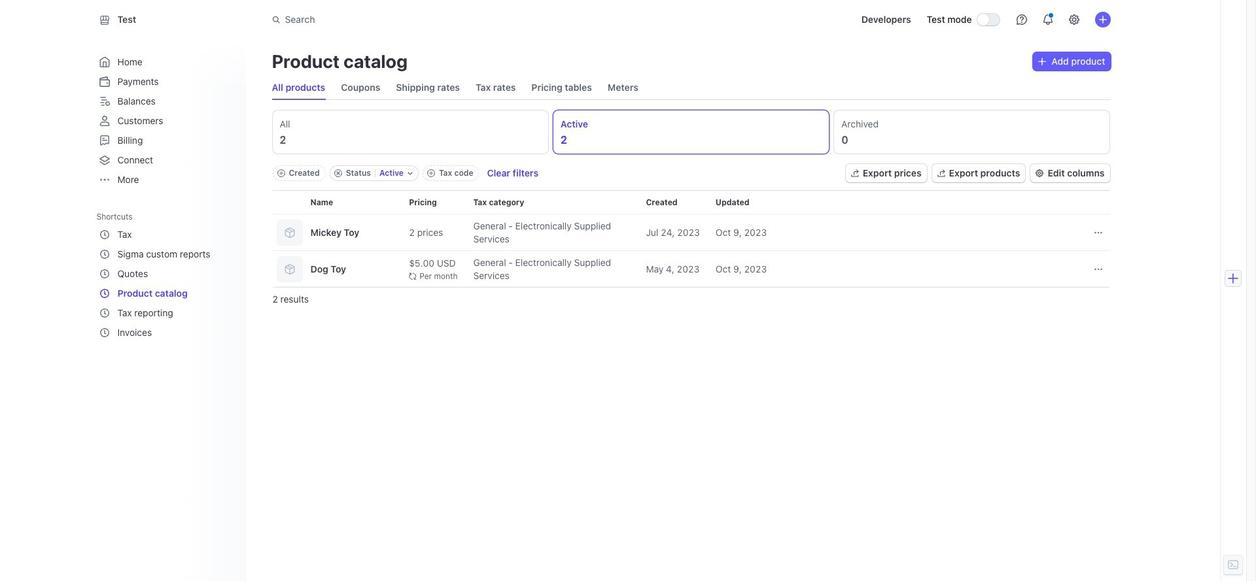 Task type: describe. For each thing, give the bounding box(es) containing it.
2 shortcuts element from the top
[[97, 225, 233, 343]]

manage shortcuts image
[[222, 213, 230, 221]]

1 shortcuts element from the top
[[97, 207, 235, 343]]

add tax code image
[[427, 169, 435, 177]]

edit status image
[[408, 171, 413, 176]]

remove status image
[[334, 169, 342, 177]]

notifications image
[[1043, 14, 1053, 25]]

core navigation links element
[[97, 52, 233, 190]]



Task type: locate. For each thing, give the bounding box(es) containing it.
Test mode checkbox
[[977, 14, 1000, 26]]

0 vertical spatial tab list
[[272, 76, 639, 99]]

None search field
[[264, 8, 633, 32]]

help image
[[1017, 14, 1027, 25]]

toolbar
[[273, 166, 539, 181]]

shortcuts element
[[97, 207, 235, 343], [97, 225, 233, 343]]

1 vertical spatial tab list
[[270, 108, 1113, 156]]

settings image
[[1069, 14, 1079, 25]]

tab list
[[272, 76, 639, 99], [270, 108, 1113, 156]]

add created image
[[277, 169, 285, 177]]

svg image
[[1039, 58, 1047, 65]]

Search text field
[[264, 8, 633, 32]]



Task type: vqa. For each thing, say whether or not it's contained in the screenshot.
bottom svg icon
no



